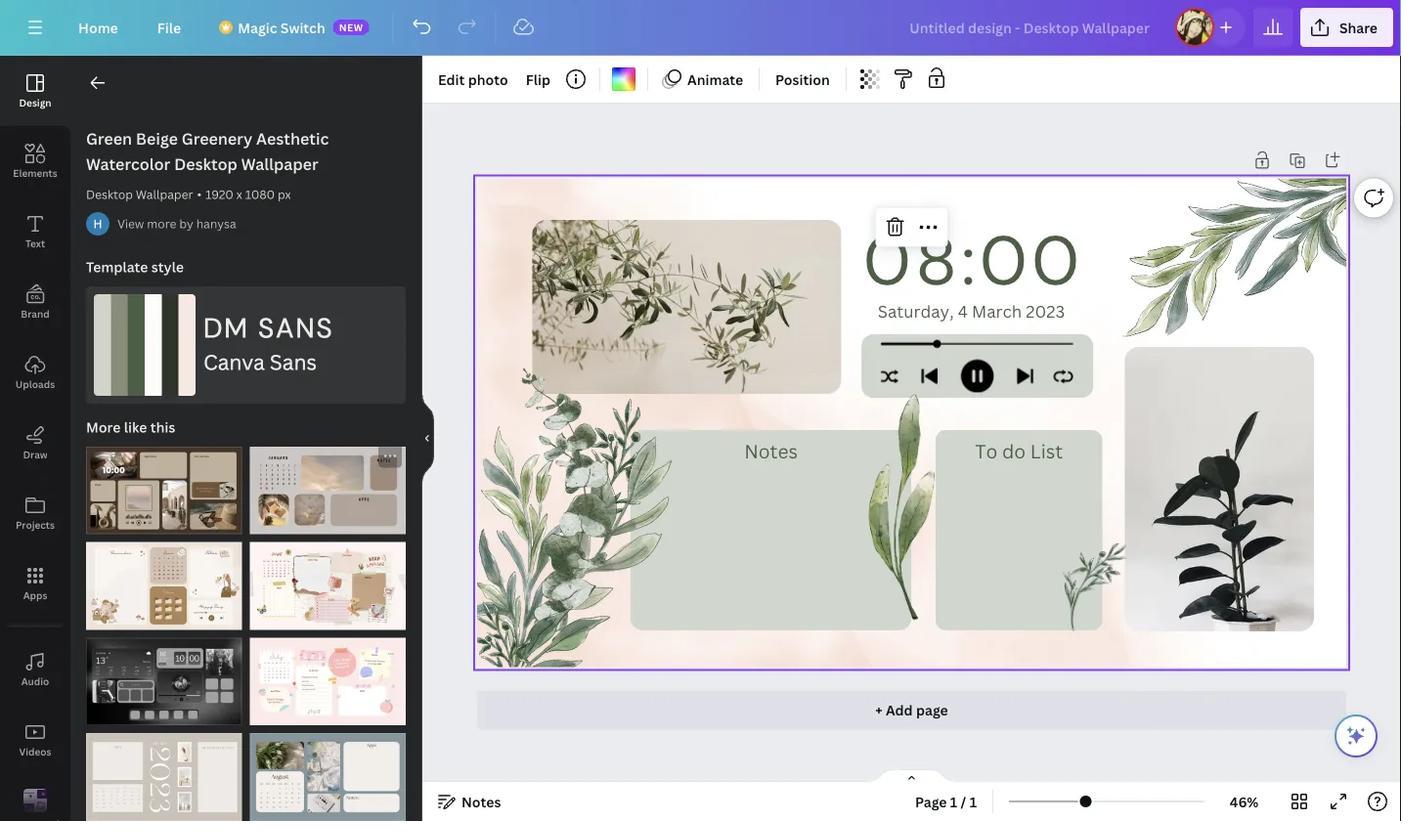 Task type: describe. For each thing, give the bounding box(es) containing it.
brand
[[21, 307, 50, 320]]

file button
[[142, 8, 197, 47]]

x
[[237, 186, 242, 202]]

08:00
[[864, 216, 1084, 306]]

projects button
[[0, 478, 70, 549]]

position button
[[768, 64, 838, 95]]

brand button
[[0, 267, 70, 337]]

view more by hanysa button
[[117, 214, 236, 234]]

brown aesthetic 2023 desktop wallpaper image
[[250, 447, 406, 535]]

+
[[876, 701, 883, 720]]

peach brown minimal cute june 2023 calendar organizer desktop wallpaper image
[[250, 543, 406, 630]]

brown aesthetic 2023 desktop wallpaper group
[[250, 435, 406, 535]]

2 1 from the left
[[970, 793, 977, 811]]

2023
[[1026, 301, 1066, 323]]

pink cute hand drawn july 2023 calendar organizer desktop wallpaper group
[[250, 626, 406, 726]]

style
[[151, 258, 184, 276]]

animate button
[[656, 64, 751, 95]]

march
[[972, 301, 1022, 323]]

hanysa
[[196, 216, 236, 232]]

magic switch
[[238, 18, 325, 37]]

beige & brown aesthetic dekstop wallpaper group
[[86, 435, 242, 535]]

notes button
[[430, 786, 509, 818]]

by
[[179, 216, 193, 232]]

page
[[917, 701, 949, 720]]

+ add page
[[876, 701, 949, 720]]

main menu bar
[[0, 0, 1402, 56]]

beige brown texture cute cottagecore june 2023 organizer desktop wallpaper group
[[86, 531, 242, 630]]

hanysa image
[[86, 212, 110, 236]]

dm
[[203, 311, 249, 346]]

1 vertical spatial wallpaper
[[136, 186, 193, 202]]

elements
[[13, 166, 57, 179]]

page
[[916, 793, 947, 811]]

px
[[278, 186, 291, 202]]

edit
[[438, 70, 465, 89]]

draw button
[[0, 408, 70, 478]]

black and gray modern minimalist ui desktop wallpaper group
[[86, 626, 242, 726]]

beige
[[136, 128, 178, 149]]

flip button
[[518, 64, 559, 95]]

to
[[976, 439, 998, 464]]

edit photo button
[[430, 64, 516, 95]]

green
[[86, 128, 132, 149]]

canva
[[203, 348, 265, 376]]

template style
[[86, 258, 184, 276]]

saturday,
[[878, 301, 954, 323]]

design
[[19, 96, 51, 109]]

wallpaper inside green beige greenery aesthetic watercolor desktop wallpaper
[[241, 154, 319, 175]]

46% button
[[1213, 786, 1277, 818]]

beige brown texture cute cottagecore june 2023 organizer desktop wallpaper image
[[86, 543, 242, 630]]

position
[[776, 70, 830, 89]]

new
[[339, 21, 364, 34]]

hide image
[[422, 392, 434, 486]]

add
[[886, 701, 913, 720]]

home link
[[63, 8, 134, 47]]

share button
[[1301, 8, 1394, 47]]

file
[[157, 18, 181, 37]]

audio
[[21, 675, 49, 688]]

audio button
[[0, 635, 70, 705]]



Task type: vqa. For each thing, say whether or not it's contained in the screenshot.
'effects'
no



Task type: locate. For each thing, give the bounding box(es) containing it.
edit photo
[[438, 70, 508, 89]]

text button
[[0, 197, 70, 267]]

wallpaper up more
[[136, 186, 193, 202]]

draw
[[23, 448, 48, 461]]

1 vertical spatial notes
[[462, 793, 501, 811]]

1 vertical spatial desktop
[[86, 186, 133, 202]]

1920 x 1080 px
[[206, 186, 291, 202]]

desktop inside green beige greenery aesthetic watercolor desktop wallpaper
[[174, 154, 238, 175]]

4
[[958, 301, 968, 323]]

1 1 from the left
[[951, 793, 958, 811]]

0 vertical spatial notes
[[745, 439, 798, 464]]

1 horizontal spatial wallpaper
[[241, 154, 319, 175]]

share
[[1340, 18, 1378, 37]]

switch
[[281, 18, 325, 37]]

uploads
[[15, 378, 55, 391]]

0 horizontal spatial notes
[[462, 793, 501, 811]]

to do list
[[976, 439, 1063, 464]]

0 vertical spatial sans
[[258, 311, 334, 346]]

desktop
[[174, 154, 238, 175], [86, 186, 133, 202]]

desktop up hanysa icon at the left of page
[[86, 186, 133, 202]]

magic
[[238, 18, 277, 37]]

notes
[[745, 439, 798, 464], [462, 793, 501, 811]]

view more by hanysa
[[117, 216, 236, 232]]

page 1 / 1
[[916, 793, 977, 811]]

more
[[147, 216, 177, 232]]

sans right dm at the top
[[258, 311, 334, 346]]

videos
[[19, 745, 51, 759]]

sans right canva
[[270, 348, 317, 376]]

desktop wallpaper
[[86, 186, 193, 202]]

this
[[150, 418, 175, 437]]

peach brown minimal cute june 2023 calendar organizer desktop wallpaper group
[[250, 531, 406, 630]]

1080
[[245, 186, 275, 202]]

uploads button
[[0, 337, 70, 408]]

1 horizontal spatial notes
[[745, 439, 798, 464]]

home
[[78, 18, 118, 37]]

46%
[[1230, 793, 1259, 811]]

view
[[117, 216, 144, 232]]

side panel tab list
[[0, 56, 70, 822]]

notes inside button
[[462, 793, 501, 811]]

1 left /
[[951, 793, 958, 811]]

1 horizontal spatial desktop
[[174, 154, 238, 175]]

list
[[1031, 439, 1063, 464]]

+ add page button
[[477, 691, 1347, 730]]

no color image
[[612, 67, 636, 91]]

0 horizontal spatial wallpaper
[[136, 186, 193, 202]]

wallpaper down aesthetic
[[241, 154, 319, 175]]

beige & brown aesthetic dekstop wallpaper image
[[86, 447, 242, 535]]

08:00 saturday, 4 march 2023
[[864, 216, 1084, 323]]

blue modern desktop wallpaper group
[[250, 722, 406, 822]]

1920
[[206, 186, 234, 202]]

canva assistant image
[[1345, 725, 1369, 748]]

design button
[[0, 56, 70, 126]]

0 horizontal spatial desktop
[[86, 186, 133, 202]]

1
[[951, 793, 958, 811], [970, 793, 977, 811]]

pink cute hand drawn july 2023 calendar organizer desktop wallpaper image
[[250, 638, 406, 726]]

dm sans canva sans
[[203, 311, 334, 376]]

show pages image
[[865, 769, 959, 785]]

text
[[25, 237, 45, 250]]

greenery
[[182, 128, 253, 149]]

do
[[1003, 439, 1026, 464]]

hanysa element
[[86, 212, 110, 236]]

like
[[124, 418, 147, 437]]

flip
[[526, 70, 551, 89]]

aesthetic
[[256, 128, 329, 149]]

Design title text field
[[894, 8, 1168, 47]]

blue modern desktop wallpaper image
[[250, 734, 406, 822]]

watercolor
[[86, 154, 170, 175]]

desktop down greenery
[[174, 154, 238, 175]]

apps
[[23, 589, 47, 602]]

template
[[86, 258, 148, 276]]

1 vertical spatial sans
[[270, 348, 317, 376]]

videos button
[[0, 705, 70, 776]]

1 right /
[[970, 793, 977, 811]]

animate
[[688, 70, 744, 89]]

0 vertical spatial wallpaper
[[241, 154, 319, 175]]

apps button
[[0, 549, 70, 619]]

0 vertical spatial desktop
[[174, 154, 238, 175]]

sans
[[258, 311, 334, 346], [270, 348, 317, 376]]

/
[[961, 793, 967, 811]]

black and gray modern minimalist ui desktop wallpaper image
[[86, 638, 242, 726]]

beige white elegant collage january 2023 calendar organizer desktop wallpaper image
[[86, 734, 242, 822]]

elements button
[[0, 126, 70, 197]]

projects
[[16, 518, 55, 532]]

wallpaper
[[241, 154, 319, 175], [136, 186, 193, 202]]

more
[[86, 418, 121, 437]]

photo
[[468, 70, 508, 89]]

1 horizontal spatial 1
[[970, 793, 977, 811]]

beige white elegant collage january 2023 calendar organizer desktop wallpaper group
[[86, 722, 242, 822]]

green beige greenery aesthetic watercolor desktop wallpaper
[[86, 128, 329, 175]]

more like this
[[86, 418, 175, 437]]

0 horizontal spatial 1
[[951, 793, 958, 811]]



